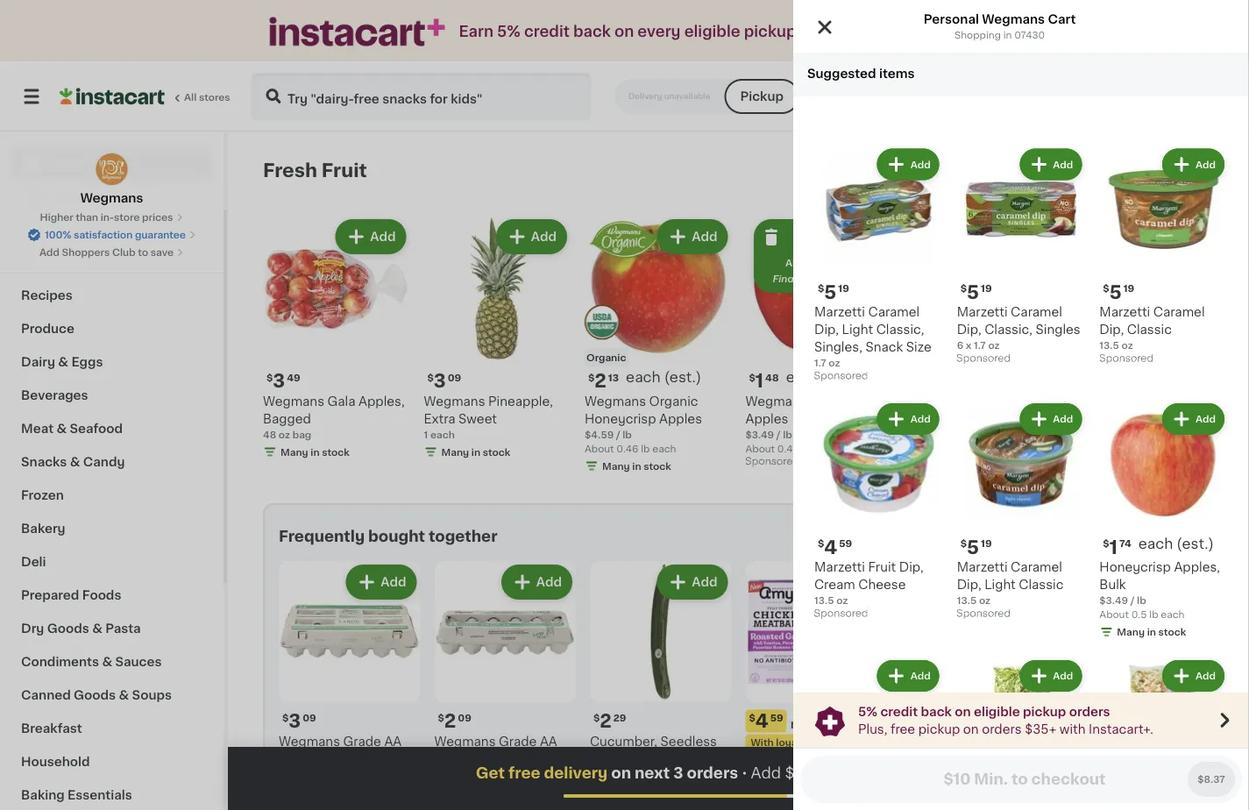 Task type: locate. For each thing, give the bounding box(es) containing it.
$ left 49
[[267, 373, 273, 382]]

0 horizontal spatial ct
[[597, 753, 607, 762]]

0 horizontal spatial 0.42
[[778, 444, 799, 453]]

09
[[448, 373, 462, 382], [303, 713, 316, 723], [458, 713, 472, 723]]

about for sugar
[[746, 444, 775, 453]]

each inside "cantaloupes 1 each"
[[913, 412, 938, 422]]

1 horizontal spatial 5%
[[859, 706, 878, 718]]

0 vertical spatial credit
[[524, 24, 570, 39]]

$ inside $ 1 74
[[1104, 539, 1110, 548]]

1 vertical spatial pickup
[[1024, 706, 1067, 718]]

apples inside wegmans sugar bee apples $3.49 / lb about 0.42 lb each
[[746, 413, 789, 425]]

back inside '5% credit back on eligible pickup orders plus, free pickup on orders $35+ with instacart+.'
[[921, 706, 952, 718]]

wegmans inside wegmans grade aa large eggs, 12 count
[[435, 735, 496, 748]]

1 eggs, from the left
[[317, 753, 351, 765]]

5 up marzetti caramel dip, classic 13.5 oz
[[1110, 283, 1122, 301]]

apples
[[660, 413, 703, 425], [746, 413, 789, 425]]

1 horizontal spatial ct
[[819, 231, 832, 243]]

1 horizontal spatial classic,
[[985, 324, 1033, 336]]

& inside condiments & sauces 'link'
[[102, 656, 112, 668]]

1 vertical spatial classic
[[1020, 579, 1064, 591]]

0 vertical spatial $ 4 59
[[818, 538, 853, 556]]

sponsored badge image
[[958, 354, 1011, 364], [1100, 354, 1153, 364], [815, 372, 868, 382], [746, 457, 799, 467], [815, 609, 868, 619], [958, 609, 1011, 619]]

1 grade from the left
[[343, 735, 381, 748]]

(est.) for wegmans sugar bee apples
[[825, 371, 862, 385]]

49
[[287, 373, 301, 382]]

0 horizontal spatial fruit
[[322, 161, 367, 179]]

19 for marzetti caramel dip, classic
[[1124, 284, 1135, 294]]

0 horizontal spatial 12
[[510, 753, 522, 765]]

pickup for pickup at 100 farm view
[[849, 90, 896, 103]]

1 horizontal spatial apples,
[[1175, 561, 1221, 573]]

about inside honeycrisp apples, bulk $3.49 / lb about 0.5 lb each
[[1100, 610, 1130, 620]]

$ down cost at the right of page
[[818, 284, 825, 294]]

2 eggs, from the left
[[473, 753, 507, 765]]

0 horizontal spatial eligible
[[685, 24, 741, 39]]

pickup inside button
[[741, 90, 784, 103]]

orders
[[1070, 706, 1111, 718], [983, 723, 1022, 735], [687, 766, 739, 781]]

$3.49 down '$ 1 48'
[[746, 430, 775, 439]]

caramel for marzetti caramel dip, light classic, singles, snack size
[[869, 306, 920, 319]]

each right 13
[[626, 371, 661, 385]]

about up cost at the right of page
[[786, 258, 816, 268]]

2 vertical spatial pickup
[[919, 723, 961, 735]]

about
[[786, 258, 816, 268], [585, 444, 614, 453], [746, 444, 775, 453], [1100, 610, 1130, 620], [902, 784, 931, 794]]

/ inside wegmans sugar bee apples $3.49 / lb about 0.42 lb each
[[777, 430, 781, 439]]

(est.) up honeycrisp apples, bulk $3.49 / lb about 0.5 lb each
[[1177, 537, 1215, 551]]

product group containing 1 ct
[[1068, 216, 1215, 424]]

3
[[273, 372, 285, 390], [434, 372, 446, 390], [289, 712, 301, 731], [912, 712, 924, 731], [674, 766, 684, 781]]

$ 5 19 up x
[[961, 283, 993, 301]]

baking essentials
[[21, 789, 132, 802]]

marzetti inside marzetti fruit dip, cream cheese 13.5 oz
[[815, 561, 866, 573]]

higher
[[40, 213, 73, 222]]

2 horizontal spatial 13.5
[[1100, 341, 1120, 351]]

1 horizontal spatial to
[[824, 766, 840, 781]]

dry goods & pasta
[[21, 623, 141, 635]]

0 horizontal spatial pickup
[[741, 90, 784, 103]]

lb up 0.46
[[623, 430, 632, 439]]

on left every
[[615, 24, 634, 39]]

5 for marzetti caramel dip, light classic, singles, snack size
[[825, 283, 837, 301]]

honeycrisp inside wegmans organic honeycrisp apples $4.59 / lb about 0.46 lb each
[[585, 413, 657, 425]]

remove wegmans sugar bee apples image
[[761, 226, 782, 247]]

/ down '$ 1 48'
[[777, 430, 781, 439]]

4 inside item carousel region
[[756, 712, 769, 731]]

0 horizontal spatial large
[[279, 753, 314, 765]]

0 vertical spatial classic
[[1128, 324, 1173, 336]]

each up on-
[[946, 711, 981, 725]]

1 vertical spatial 1.7
[[815, 358, 827, 368]]

aa for 3
[[385, 735, 402, 748]]

2 horizontal spatial free
[[934, 25, 959, 38]]

pickup up $35+
[[1024, 706, 1067, 718]]

1 horizontal spatial grade
[[499, 735, 537, 748]]

0 vertical spatial to
[[138, 248, 148, 257]]

0 horizontal spatial aa
[[385, 735, 402, 748]]

0 horizontal spatial classic
[[1020, 579, 1064, 591]]

classic, left singles
[[985, 324, 1033, 336]]

each right 0.46
[[653, 444, 677, 453]]

snacks & candy link
[[11, 446, 213, 479]]

$4.59
[[585, 430, 614, 439]]

dry goods & pasta link
[[11, 612, 213, 646]]

& for condiments
[[102, 656, 112, 668]]

wegmans grade aa large eggs, 12 count
[[435, 735, 564, 765]]

grade up '18'
[[343, 735, 381, 748]]

$ left the 74
[[1104, 539, 1110, 548]]

each right the 74
[[1139, 537, 1174, 551]]

apples down $2.13 each (estimated) element
[[660, 413, 703, 425]]

each down extra
[[431, 430, 455, 439]]

on left next
[[612, 766, 632, 781]]

many down "cantaloupes 1 each"
[[924, 430, 952, 439]]

sponsored badge image up the sugar
[[815, 372, 868, 382]]

(est.) inside $3.05 each (estimated) element
[[984, 711, 1021, 725]]

$ 4 59 inside with loyalty card price $4.59. original price $6.89. element
[[749, 712, 784, 731]]

by right ready
[[1062, 90, 1079, 103]]

$ 3 09 for wegmans pineapple, extra sweet
[[428, 372, 462, 390]]

on left the-
[[964, 723, 979, 735]]

wegmans inside wegmans sugar bee apples $3.49 / lb about 0.42 lb each
[[746, 395, 807, 407]]

& left candy
[[70, 456, 80, 468]]

sponsored badge image for marzetti caramel dip, light classic, singles, snack size
[[815, 372, 868, 382]]

apples,
[[359, 395, 405, 407], [1175, 561, 1221, 573]]

1 large from the left
[[279, 753, 314, 765]]

0 horizontal spatial $3.49
[[746, 430, 775, 439]]

0 horizontal spatial back
[[574, 24, 611, 39]]

1 vertical spatial 5%
[[859, 706, 878, 718]]

19 for marzetti caramel dip, classic, singles
[[981, 284, 993, 294]]

sweet
[[459, 413, 497, 425]]

12 inside wegmans grade aa large eggs, 12 count
[[510, 753, 522, 765]]

0 horizontal spatial count
[[371, 753, 409, 765]]

view left the more
[[1031, 164, 1061, 176]]

sponsored badge image for marzetti caramel dip, light classic
[[958, 609, 1011, 619]]

cantaloupes 1 each
[[907, 395, 985, 422]]

1.7
[[975, 341, 987, 351], [815, 358, 827, 368]]

bee
[[849, 395, 874, 407]]

59 inside item carousel region
[[771, 713, 784, 723]]

caramel for marzetti caramel dip, classic, singles
[[1011, 306, 1063, 319]]

fruit inside marzetti fruit dip, cream cheese 13.5 oz
[[869, 561, 897, 573]]

beverages link
[[11, 379, 213, 412]]

eggs, for 2
[[473, 753, 507, 765]]

many down bag
[[281, 447, 308, 457]]

weight
[[838, 274, 871, 284]]

1 vertical spatial fruit
[[869, 561, 897, 573]]

0 vertical spatial light
[[842, 324, 874, 336]]

main content containing fresh fruit
[[228, 132, 1250, 810]]

0 vertical spatial $3.49
[[746, 430, 775, 439]]

0 vertical spatial apples,
[[359, 395, 405, 407]]

eggs, up get
[[473, 753, 507, 765]]

$ 3 09
[[428, 372, 462, 390], [282, 712, 316, 731]]

/ up 0.5 at the right of the page
[[1131, 596, 1135, 605]]

recipes
[[21, 289, 73, 302]]

1 horizontal spatial free
[[891, 723, 916, 735]]

13.5 inside marzetti caramel dip, light classic 13.5 oz
[[958, 596, 977, 605]]

large
[[279, 753, 314, 765], [435, 753, 469, 765]]

0 horizontal spatial free
[[509, 766, 541, 781]]

$2.29
[[902, 770, 930, 780]]

1 vertical spatial honeycrisp
[[1100, 561, 1172, 573]]

/ for honeycrisp
[[617, 430, 621, 439]]

eligible right every
[[685, 24, 741, 39]]

0 horizontal spatial apples,
[[359, 395, 405, 407]]

$
[[818, 284, 825, 294], [961, 284, 967, 294], [1104, 284, 1110, 294], [267, 373, 273, 382], [428, 373, 434, 382], [589, 373, 595, 382], [749, 373, 756, 382], [818, 539, 825, 548], [961, 539, 967, 548], [1104, 539, 1110, 548], [282, 713, 289, 723], [438, 713, 445, 723], [594, 713, 600, 723], [749, 713, 756, 723], [905, 713, 912, 723], [1061, 713, 1067, 723]]

11:35am
[[1082, 90, 1136, 103]]

& right meat
[[57, 423, 67, 435]]

2 aa from the left
[[540, 735, 558, 748]]

(est.) up wegmans organic honeycrisp apples $4.59 / lb about 0.46 lb each
[[665, 371, 702, 385]]

1 ct
[[811, 231, 832, 243], [1133, 231, 1154, 243]]

on inside treatment tracker modal dialog
[[612, 766, 632, 781]]

wegmans inside wegmans grade aa large eggs, 18 count
[[279, 735, 340, 748]]

credit
[[524, 24, 570, 39], [881, 706, 919, 718]]

honeycrisp apples, bulk $3.49 / lb about 0.5 lb each
[[1100, 561, 1221, 620]]

stock down "cantaloupes 1 each"
[[966, 430, 994, 439]]

each (est.) inside "$1.74 each (estimated)" element
[[1139, 537, 1215, 551]]

1 horizontal spatial orders
[[983, 723, 1022, 735]]

0 vertical spatial free
[[934, 25, 959, 38]]

1 horizontal spatial classic
[[1128, 324, 1173, 336]]

about 0.42 lbs final cost by weight
[[773, 258, 871, 284]]

caramel inside marzetti caramel dip, classic, singles 6 x 1.7 oz
[[1011, 306, 1063, 319]]

on-
[[966, 735, 989, 748]]

eggs, left '18'
[[317, 753, 351, 765]]

with
[[751, 738, 774, 747]]

59 up cream on the right bottom of page
[[840, 539, 853, 548]]

2 classic, from the left
[[985, 324, 1033, 336]]

recipes link
[[11, 279, 213, 312]]

1 horizontal spatial back
[[921, 706, 952, 718]]

wegmans logo image
[[95, 153, 128, 186]]

19 for marzetti caramel dip, light classic, singles, snack size
[[839, 284, 850, 294]]

to inside 'link'
[[138, 248, 148, 257]]

aa inside wegmans grade aa large eggs, 12 count
[[540, 735, 558, 748]]

0 vertical spatial goods
[[47, 623, 89, 635]]

marzetti for marzetti caramel dip, classic, singles
[[958, 306, 1008, 319]]

5 up x
[[967, 283, 980, 301]]

18
[[354, 753, 367, 765]]

wegmans for wegmans gala apples, bagged 48 oz bag
[[263, 395, 325, 407]]

& left eggs
[[58, 356, 68, 368]]

section
[[263, 503, 1224, 810]]

marzetti inside marzetti caramel dip, light classic 13.5 oz
[[958, 561, 1008, 573]]

classic inside marzetti caramel dip, classic 13.5 oz
[[1128, 324, 1173, 336]]

0 vertical spatial 59
[[840, 539, 853, 548]]

about inside wegmans organic honeycrisp apples $4.59 / lb about 0.46 lb each
[[585, 444, 614, 453]]

&
[[58, 356, 68, 368], [57, 423, 67, 435], [70, 456, 80, 468], [92, 623, 102, 635], [102, 656, 112, 668], [119, 689, 129, 702]]

eligible inside '5% credit back on eligible pickup orders plus, free pickup on orders $35+ with instacart+.'
[[974, 706, 1021, 718]]

about down $4.59
[[585, 444, 614, 453]]

1 vertical spatial 4
[[756, 712, 769, 731]]

1 vertical spatial 12
[[510, 753, 522, 765]]

delivery
[[544, 766, 608, 781]]

13.5 for 5
[[958, 596, 977, 605]]

0 horizontal spatial classic,
[[877, 324, 925, 336]]

to inside treatment tracker modal dialog
[[824, 766, 840, 781]]

caramel for marzetti caramel dip, classic
[[1154, 306, 1206, 319]]

3 left '05'
[[912, 712, 924, 731]]

farm
[[943, 90, 977, 103]]

1 aa from the left
[[385, 735, 402, 748]]

caramel inside marzetti caramel dip, classic 13.5 oz
[[1154, 306, 1206, 319]]

view more
[[1031, 164, 1097, 176]]

0.42
[[818, 258, 841, 268], [778, 444, 799, 453]]

count
[[371, 753, 409, 765], [526, 753, 564, 765]]

count inside wegmans grade aa large eggs, 18 count
[[371, 753, 409, 765]]

grade
[[343, 735, 381, 748], [499, 735, 537, 748]]

3 inside treatment tracker modal dialog
[[674, 766, 684, 781]]

each
[[626, 371, 661, 385], [786, 371, 821, 385], [913, 412, 938, 422], [431, 430, 455, 439], [653, 444, 677, 453], [813, 444, 837, 453], [1139, 537, 1174, 551], [1162, 610, 1185, 620], [946, 711, 981, 725], [966, 784, 990, 794]]

1 horizontal spatial light
[[985, 579, 1016, 591]]

19 up marzetti caramel dip, classic 13.5 oz
[[1124, 284, 1135, 294]]

09 for wegmans grade aa large eggs, 12 count
[[458, 713, 472, 723]]

dip, right singles
[[1100, 324, 1125, 336]]

0 horizontal spatial 13.5
[[815, 596, 835, 605]]

instacart logo image
[[60, 86, 165, 107]]

1 horizontal spatial count
[[526, 753, 564, 765]]

(est.) up the-
[[984, 711, 1021, 725]]

0 horizontal spatial 59
[[771, 713, 784, 723]]

$ 3 09 inside section
[[282, 712, 316, 731]]

singles,
[[815, 341, 863, 354]]

1 apples from the left
[[660, 413, 703, 425]]

$ 5 19 up marzetti caramel dip, classic 13.5 oz
[[1104, 283, 1135, 301]]

buy it again link
[[11, 181, 213, 216]]

fresh fruit
[[263, 161, 367, 179]]

wegmans inside 'wegmans pineapple, extra sweet 1 each'
[[424, 395, 485, 407]]

count for 2
[[526, 753, 564, 765]]

3 up extra
[[434, 372, 446, 390]]

to down chicken
[[824, 766, 840, 781]]

about inside wegmans sugar bee apples $3.49 / lb about 0.42 lb each
[[746, 444, 775, 453]]

each down the sugar
[[813, 444, 837, 453]]

pickup inside "popup button"
[[849, 90, 896, 103]]

1 vertical spatial $ 3 09
[[282, 712, 316, 731]]

1 horizontal spatial view
[[1031, 164, 1061, 176]]

dip, for marzetti caramel dip, classic, singles
[[958, 324, 982, 336]]

0 vertical spatial 1.7
[[975, 341, 987, 351]]

dip, inside marzetti fruit dip, cream cheese 13.5 oz
[[900, 561, 924, 573]]

0 horizontal spatial eggs,
[[317, 753, 351, 765]]

1 count from the left
[[371, 753, 409, 765]]

in inside personal wegmans cart shopping in 07430
[[1004, 30, 1013, 40]]

1 vertical spatial free
[[891, 723, 916, 735]]

1 horizontal spatial credit
[[881, 706, 919, 718]]

free inside treatment tracker modal dialog
[[509, 766, 541, 781]]

condiments & sauces link
[[11, 646, 213, 679]]

1 classic, from the left
[[877, 324, 925, 336]]

0 horizontal spatial $ 4 59
[[749, 712, 784, 731]]

0 vertical spatial item carousel region
[[263, 153, 1215, 489]]

fruit up cheese
[[869, 561, 897, 573]]

1 horizontal spatial pickup
[[919, 723, 961, 735]]

48 down bagged
[[263, 430, 276, 439]]

treatment tracker modal dialog
[[228, 747, 1250, 810]]

1 horizontal spatial fruit
[[869, 561, 897, 573]]

each (est.) for wegmans sugar bee apples
[[786, 371, 862, 385]]

19 down weight
[[839, 284, 850, 294]]

reg. $6.89
[[791, 718, 855, 730]]

add button
[[878, 149, 940, 180], [1020, 149, 1083, 180], [1163, 149, 1225, 180], [337, 221, 405, 253], [498, 221, 566, 253], [659, 221, 727, 253], [981, 221, 1049, 253], [878, 404, 940, 435], [1020, 404, 1083, 435], [1163, 404, 1225, 435], [348, 567, 415, 598], [503, 567, 571, 598], [659, 567, 727, 598], [815, 567, 882, 598], [970, 567, 1038, 598], [878, 660, 940, 692], [1020, 660, 1083, 692], [1163, 660, 1225, 692]]

None search field
[[251, 72, 592, 121]]

orders inside treatment tracker modal dialog
[[687, 766, 739, 781]]

increment quantity of wegmans sugar bee apples image
[[861, 226, 882, 247]]

organic inside wegmans organic carrots 16 oz
[[1122, 735, 1171, 748]]

1 horizontal spatial eggs,
[[473, 753, 507, 765]]

2 large from the left
[[435, 753, 469, 765]]

& for snacks
[[70, 456, 80, 468]]

dip, right cheese
[[958, 579, 982, 591]]

amylu chicken meatballs, roasted garlic
[[746, 753, 864, 800]]

1 horizontal spatial pickup
[[849, 90, 896, 103]]

apples for organic
[[660, 413, 703, 425]]

grade inside wegmans grade aa large eggs, 18 count
[[343, 735, 381, 748]]

apples inside wegmans organic honeycrisp apples $4.59 / lb about 0.46 lb each
[[660, 413, 703, 425]]

save
[[151, 248, 174, 257]]

1 up delivery
[[590, 753, 594, 762]]

19 up marzetti caramel dip, light classic 13.5 oz
[[981, 539, 993, 548]]

0 vertical spatial by
[[1062, 90, 1079, 103]]

4 up with
[[756, 712, 769, 731]]

0 horizontal spatial 4
[[756, 712, 769, 731]]

each up the sugar
[[786, 371, 821, 385]]

dip, up singles, on the top of page
[[815, 324, 839, 336]]

09 up extra
[[448, 373, 462, 382]]

19 for marzetti caramel dip, light classic
[[981, 539, 993, 548]]

19
[[839, 284, 850, 294], [981, 284, 993, 294], [1124, 284, 1135, 294], [981, 539, 993, 548]]

0 vertical spatial 0.42
[[818, 258, 841, 268]]

dip, up cheese
[[900, 561, 924, 573]]

1 vertical spatial to
[[824, 766, 840, 781]]

fruit inside item carousel region
[[322, 161, 367, 179]]

& inside snacks & candy link
[[70, 456, 80, 468]]

2 vertical spatial orders
[[687, 766, 739, 781]]

$ 4 59
[[818, 538, 853, 556], [749, 712, 784, 731]]

5% right earn
[[497, 24, 521, 39]]

$ 5 19 up marzetti caramel dip, light classic 13.5 oz
[[961, 538, 993, 556]]

$3.49 down bulk
[[1100, 596, 1129, 605]]

view
[[980, 90, 1013, 103], [1031, 164, 1061, 176]]

4 up cream on the right bottom of page
[[825, 538, 838, 556]]

$ left 29
[[594, 713, 600, 723]]

many down cucumber,
[[608, 770, 636, 780]]

1 vertical spatial $3.49
[[1100, 596, 1129, 605]]

& inside meat & seafood link
[[57, 423, 67, 435]]

stores
[[199, 93, 230, 102]]

lb
[[623, 430, 632, 439], [783, 430, 793, 439], [641, 444, 650, 453], [802, 444, 811, 453], [1138, 596, 1147, 605], [1150, 610, 1159, 620], [939, 770, 948, 780], [955, 784, 964, 794]]

sponsored badge image down marzetti caramel dip, classic 13.5 oz
[[1100, 354, 1153, 364]]

1 vertical spatial 0.42
[[778, 444, 799, 453]]

/ inside wegmans organic honeycrisp apples $4.59 / lb about 0.46 lb each
[[617, 430, 621, 439]]

1 horizontal spatial 4
[[825, 538, 838, 556]]

caramel inside marzetti caramel dip, light classic 13.5 oz
[[1011, 561, 1063, 573]]

each down cantaloupes
[[913, 412, 938, 422]]

aa inside wegmans grade aa large eggs, 18 count
[[385, 735, 402, 748]]

$ up wegmans grade aa large eggs, 12 count
[[438, 713, 445, 723]]

credit up the plus,
[[881, 706, 919, 718]]

large inside wegmans grade aa large eggs, 18 count
[[279, 753, 314, 765]]

$ up with at the right of the page
[[1061, 713, 1067, 723]]

1 horizontal spatial 48
[[766, 373, 779, 382]]

baking essentials link
[[11, 779, 213, 810]]

0 horizontal spatial $ 3 09
[[282, 712, 316, 731]]

stock down 'wegmans pineapple, extra sweet 1 each'
[[483, 447, 511, 457]]

0 vertical spatial 5%
[[497, 24, 521, 39]]

items
[[880, 67, 915, 80]]

lb right 1.33
[[955, 784, 964, 794]]

fruit right fresh
[[322, 161, 367, 179]]

about inside tomatoes on-the- vine $2.29 / lb about 1.33 lb each
[[902, 784, 931, 794]]

ct up "about 0.42 lbs final cost by weight"
[[819, 231, 832, 243]]

0 horizontal spatial honeycrisp
[[585, 413, 657, 425]]

each (est.) up honeycrisp apples, bulk $3.49 / lb about 0.5 lb each
[[1139, 537, 1215, 551]]

5 for marzetti caramel dip, light classic
[[967, 538, 980, 556]]

0 horizontal spatial light
[[842, 324, 874, 336]]

2 count from the left
[[526, 753, 564, 765]]

in down "cantaloupes 1 each"
[[955, 430, 964, 439]]

0 vertical spatial 48
[[766, 373, 779, 382]]

1.7 inside the marzetti caramel dip, light classic, singles, snack size 1.7 oz
[[815, 358, 827, 368]]

1 horizontal spatial 1 ct
[[1133, 231, 1154, 243]]

each inside honeycrisp apples, bulk $3.49 / lb about 0.5 lb each
[[1162, 610, 1185, 620]]

classic
[[1128, 324, 1173, 336], [1020, 579, 1064, 591]]

0 vertical spatial fruit
[[322, 161, 367, 179]]

shoppers
[[62, 248, 110, 257]]

5 for marzetti caramel dip, classic, singles
[[967, 283, 980, 301]]

1 vertical spatial back
[[921, 706, 952, 718]]

each (est.) inside $1.48 each (estimated) element
[[786, 371, 862, 385]]

goods inside 'link'
[[47, 623, 89, 635]]

0.42 down '$ 1 48'
[[778, 444, 799, 453]]

guarantee
[[135, 230, 186, 240]]

about inside "about 0.42 lbs final cost by weight"
[[786, 258, 816, 268]]

1 horizontal spatial eligible
[[974, 706, 1021, 718]]

item carousel region
[[263, 153, 1215, 489], [279, 554, 1224, 810]]

0 vertical spatial honeycrisp
[[585, 413, 657, 425]]

section containing 3
[[263, 503, 1224, 810]]

3 for wegmans pineapple, extra sweet
[[434, 372, 446, 390]]

1 horizontal spatial 1.7
[[975, 341, 987, 351]]

dip, for marzetti caramel dip, classic
[[1100, 324, 1125, 336]]

dip, inside marzetti caramel dip, classic 13.5 oz
[[1100, 324, 1125, 336]]

wegmans for wegmans organic carrots 16 oz
[[1057, 735, 1119, 748]]

1 vertical spatial eligible
[[974, 706, 1021, 718]]

free inside '5% credit back on eligible pickup orders plus, free pickup on orders $35+ with instacart+.'
[[891, 723, 916, 735]]

ready by 11:35am link
[[987, 86, 1136, 107]]

suggested items
[[808, 67, 915, 80]]

wegmans inside wegmans organic carrots 16 oz
[[1057, 735, 1119, 748]]

1 horizontal spatial aa
[[540, 735, 558, 748]]

$ 5 19 down lbs at the right top of the page
[[818, 283, 850, 301]]

many in stock inside section
[[608, 770, 677, 780]]

sponsored badge image for marzetti caramel dip, classic, singles
[[958, 354, 1011, 364]]

shop link
[[11, 146, 213, 181]]

large for 3
[[279, 753, 314, 765]]

classic, up snack
[[877, 324, 925, 336]]

many in stock down 0.5 at the right of the page
[[1118, 627, 1187, 637]]

1 vertical spatial by
[[823, 274, 836, 284]]

sponsored badge image for wegmans sugar bee apples
[[746, 457, 799, 467]]

09 inside the $ 2 09
[[458, 713, 472, 723]]

12 inside 'raspberries 12 oz container'
[[1068, 412, 1078, 422]]

about left 0.5 at the right of the page
[[1100, 610, 1130, 620]]

$1.48 each (estimated) element
[[746, 370, 893, 393]]

2 horizontal spatial orders
[[1070, 706, 1111, 718]]

marzetti inside the marzetti caramel dip, light classic, singles, snack size 1.7 oz
[[815, 306, 866, 319]]

0 horizontal spatial 48
[[263, 430, 276, 439]]

1 horizontal spatial large
[[435, 753, 469, 765]]

count up delivery
[[526, 753, 564, 765]]

get free delivery on next 3 orders • add $3.11 to qualify.
[[476, 766, 898, 781]]

0 horizontal spatial 1.7
[[815, 358, 827, 368]]

2 horizontal spatial ct
[[1141, 231, 1154, 243]]

$3.11
[[785, 766, 820, 781]]

1 horizontal spatial 12
[[1068, 412, 1078, 422]]

wegmans inside wegmans gala apples, bagged 48 oz bag
[[263, 395, 325, 407]]

satisfaction
[[74, 230, 133, 240]]

large down the $ 2 09
[[435, 753, 469, 765]]

09 for wegmans grade aa large eggs, 18 count
[[303, 713, 316, 723]]

light inside the marzetti caramel dip, light classic, singles, snack size 1.7 oz
[[842, 324, 874, 336]]

count right '18'
[[371, 753, 409, 765]]

seafood
[[70, 423, 123, 435]]

$ 5 19 for marzetti caramel dip, classic
[[1104, 283, 1135, 301]]

& inside canned goods & soups link
[[119, 689, 129, 702]]

earn
[[459, 24, 494, 39]]

dip, inside marzetti caramel dip, classic, singles 6 x 1.7 oz
[[958, 324, 982, 336]]

each (est.)
[[626, 371, 702, 385], [786, 371, 862, 385], [1139, 537, 1215, 551], [946, 711, 1021, 725]]

pickup
[[744, 24, 797, 39], [1024, 706, 1067, 718], [919, 723, 961, 735]]

/
[[617, 430, 621, 439], [777, 430, 781, 439], [1131, 596, 1135, 605], [932, 770, 936, 780]]

0 horizontal spatial 1 ct
[[811, 231, 832, 243]]

caramel inside the marzetti caramel dip, light classic, singles, snack size 1.7 oz
[[869, 306, 920, 319]]

0 horizontal spatial by
[[823, 274, 836, 284]]

sugar
[[811, 395, 846, 407]]

16
[[1057, 770, 1068, 780]]

dairy & eggs link
[[11, 346, 213, 379]]

sponsored badge image down x
[[958, 354, 1011, 364]]

stock down wegmans organic honeycrisp apples $4.59 / lb about 0.46 lb each
[[644, 461, 672, 471]]

many in stock down bag
[[281, 447, 350, 457]]

each (est.) for wegmans organic honeycrisp apples
[[626, 371, 702, 385]]

(est.) inside $1.48 each (estimated) element
[[825, 371, 862, 385]]

free for try
[[934, 25, 959, 38]]

2 grade from the left
[[499, 735, 537, 748]]

& left sauces
[[102, 656, 112, 668]]

1 vertical spatial item carousel region
[[279, 554, 1224, 810]]

/ up 1.33
[[932, 770, 936, 780]]

& left soups
[[119, 689, 129, 702]]

$ 5 19 for marzetti caramel dip, classic, singles
[[961, 283, 993, 301]]

2 apples from the left
[[746, 413, 789, 425]]

lists link
[[11, 216, 213, 251]]

main content
[[228, 132, 1250, 810]]

every
[[638, 24, 681, 39]]

6
[[958, 341, 964, 351]]

sponsored badge image for marzetti caramel dip, classic
[[1100, 354, 1153, 364]]

100%
[[45, 230, 71, 240]]

1 vertical spatial goods
[[74, 689, 116, 702]]

product group
[[815, 145, 943, 386], [958, 145, 1086, 369], [1100, 145, 1229, 369], [263, 216, 410, 463], [424, 216, 571, 463], [585, 216, 732, 477], [746, 216, 893, 471], [907, 216, 1054, 445], [1068, 216, 1215, 424], [815, 400, 943, 623], [958, 400, 1086, 623], [1100, 400, 1229, 643], [279, 561, 421, 803], [435, 561, 576, 803], [590, 561, 732, 785], [746, 561, 888, 810], [902, 561, 1043, 810], [1057, 561, 1199, 803], [815, 657, 943, 810], [958, 657, 1086, 810], [1100, 657, 1229, 810]]

0 vertical spatial pickup
[[744, 24, 797, 39]]

classic left bulk
[[1020, 579, 1064, 591]]

13.5 inside marzetti fruit dip, cream cheese 13.5 oz
[[815, 596, 835, 605]]

grade up get
[[499, 735, 537, 748]]

about for organic
[[585, 444, 614, 453]]

1 1 ct from the left
[[811, 231, 832, 243]]

eggs, inside wegmans grade aa large eggs, 12 count
[[473, 753, 507, 765]]

in
[[1004, 30, 1013, 40], [955, 430, 964, 439], [311, 447, 320, 457], [472, 447, 481, 457], [633, 461, 642, 471], [1148, 627, 1157, 637], [638, 770, 647, 780]]

$ 3 49
[[267, 372, 301, 390]]



Task type: describe. For each thing, give the bounding box(es) containing it.
buy it again
[[49, 192, 123, 204]]

express icon image
[[270, 17, 445, 46]]

$ 2 13
[[589, 372, 619, 390]]

essentials
[[68, 789, 132, 802]]

$ 5 19 for marzetti caramel dip, light classic, singles, snack size
[[818, 283, 850, 301]]

5% inside '5% credit back on eligible pickup orders plus, free pickup on orders $35+ with instacart+.'
[[859, 706, 878, 718]]

breakfast
[[21, 723, 82, 735]]

0 horizontal spatial credit
[[524, 24, 570, 39]]

add inside treatment tracker modal dialog
[[751, 766, 782, 781]]

pickup at 100 farm view
[[849, 90, 1013, 103]]

& for dairy
[[58, 356, 68, 368]]

tomatoes
[[902, 735, 963, 748]]

credit inside '5% credit back on eligible pickup orders plus, free pickup on orders $35+ with instacart+.'
[[881, 706, 919, 718]]

more button
[[912, 760, 981, 788]]

/ for bee
[[777, 430, 781, 439]]

view more button
[[1024, 153, 1117, 188]]

earn 5% credit back on every eligible pickup order!
[[459, 24, 847, 39]]

$ 2 29
[[594, 712, 627, 731]]

0 vertical spatial back
[[574, 24, 611, 39]]

count for 3
[[371, 753, 409, 765]]

1 inside 'wegmans pineapple, extra sweet 1 each'
[[424, 430, 428, 439]]

marzetti for marzetti caramel dip, classic
[[1100, 306, 1151, 319]]

light for oz
[[985, 579, 1016, 591]]

meat
[[21, 423, 54, 435]]

singles
[[1036, 324, 1081, 336]]

fruit for fresh
[[322, 161, 367, 179]]

cucumber, seedless 1 ct
[[590, 735, 717, 762]]

foods
[[82, 589, 121, 602]]

frequently bought together
[[279, 529, 498, 544]]

& inside the dry goods & pasta 'link'
[[92, 623, 102, 635]]

goods for dry
[[47, 623, 89, 635]]

$ 3 09 for wegmans grade aa large eggs, 18 count
[[282, 712, 316, 731]]

increment quantity of raspberries image
[[1183, 226, 1204, 247]]

dairy
[[21, 356, 55, 368]]

wegmans pineapple, extra sweet 1 each
[[424, 395, 553, 439]]

dip, for marzetti caramel dip, light classic, singles, snack size
[[815, 324, 839, 336]]

x
[[966, 341, 972, 351]]

aa for 2
[[540, 735, 558, 748]]

apples, inside wegmans gala apples, bagged 48 oz bag
[[359, 395, 405, 407]]

wegmans gala apples, bagged 48 oz bag
[[263, 395, 405, 439]]

view inside popup button
[[1031, 164, 1061, 176]]

final
[[773, 274, 797, 284]]

vine
[[902, 753, 929, 765]]

wegmans organic honeycrisp apples $4.59 / lb about 0.46 lb each
[[585, 395, 703, 453]]

shopping
[[955, 30, 1002, 40]]

prepared
[[21, 589, 79, 602]]

(est.) for honeycrisp apples, bulk
[[1177, 537, 1215, 551]]

oz inside the marzetti caramel dip, light classic, singles, snack size 1.7 oz
[[829, 358, 841, 368]]

oz inside wegmans organic carrots 16 oz
[[1070, 770, 1082, 780]]

0 horizontal spatial 5%
[[497, 24, 521, 39]]

1 left the 74
[[1110, 538, 1118, 556]]

in down 0.46
[[633, 461, 642, 471]]

$ inside $ 2 29
[[594, 713, 600, 723]]

2 horizontal spatial pickup
[[1024, 706, 1067, 718]]

each (est.) for tomatoes on-the- vine
[[946, 711, 1021, 725]]

5% credit back on eligible pickup orders plus, free pickup on orders $35+ with instacart+.
[[859, 706, 1154, 735]]

dip, for marzetti caramel dip, light classic
[[958, 579, 982, 591]]

0.42 inside "about 0.42 lbs final cost by weight"
[[818, 258, 841, 268]]

honeycrisp inside honeycrisp apples, bulk $3.49 / lb about 0.5 lb each
[[1100, 561, 1172, 573]]

tomatoes on-the- vine $2.29 / lb about 1.33 lb each
[[902, 735, 1017, 794]]

13.5 for 4
[[815, 596, 835, 605]]

oz inside marzetti caramel dip, light classic 13.5 oz
[[980, 596, 991, 605]]

$ inside $ 3 05
[[905, 713, 912, 723]]

orders for orders
[[1070, 706, 1111, 718]]

$ 3 05
[[905, 712, 939, 731]]

candy
[[83, 456, 125, 468]]

many down 0.5 at the right of the page
[[1118, 627, 1146, 637]]

1.7 inside marzetti caramel dip, classic, singles 6 x 1.7 oz
[[975, 341, 987, 351]]

condiments
[[21, 656, 99, 668]]

with loyalty card price $4.59. original price $6.89. element
[[746, 710, 888, 733]]

$ 5 19 for marzetti caramel dip, light classic
[[961, 538, 993, 556]]

breakfast link
[[11, 712, 213, 746]]

& for meat
[[57, 423, 67, 435]]

1 inside "cantaloupes 1 each"
[[907, 412, 911, 422]]

2 for $ 2 09
[[445, 712, 456, 731]]

eggs, for 3
[[317, 753, 351, 765]]

many down 0.46
[[603, 461, 630, 471]]

free for get
[[509, 766, 541, 781]]

lb up 0.5 at the right of the page
[[1138, 596, 1147, 605]]

1 inside cucumber, seedless 1 ct
[[590, 753, 594, 762]]

0 vertical spatial 4
[[825, 538, 838, 556]]

48 inside wegmans gala apples, bagged 48 oz bag
[[263, 430, 276, 439]]

sponsored badge image for marzetti fruit dip, cream cheese
[[815, 609, 868, 619]]

container
[[1094, 412, 1142, 422]]

item carousel region containing 3
[[279, 554, 1224, 810]]

wegmans for wegmans grade aa large eggs, 18 count
[[279, 735, 340, 748]]

classic, inside marzetti caramel dip, classic, singles 6 x 1.7 oz
[[985, 324, 1033, 336]]

try free
[[910, 25, 959, 38]]

1 horizontal spatial by
[[1062, 90, 1079, 103]]

grade for 3
[[343, 735, 381, 748]]

1 up "about 0.42 lbs final cost by weight"
[[811, 231, 817, 243]]

marzetti for marzetti caramel dip, light classic
[[958, 561, 1008, 573]]

many down extra
[[442, 447, 469, 457]]

$ up with
[[749, 713, 756, 723]]

wegmans inside personal wegmans cart shopping in 07430
[[983, 13, 1046, 25]]

deli link
[[11, 546, 213, 579]]

100% satisfaction guarantee button
[[27, 225, 196, 242]]

on right '05'
[[955, 706, 971, 718]]

announcement region
[[794, 693, 1250, 748]]

wegmans sugar bee apples $3.49 / lb about 0.42 lb each
[[746, 395, 874, 453]]

organic inside wegmans organic honeycrisp apples $4.59 / lb about 0.46 lb each
[[650, 395, 699, 407]]

in down sweet
[[472, 447, 481, 457]]

marzetti caramel dip, light classic 13.5 oz
[[958, 561, 1064, 605]]

in down cucumber, seedless 1 ct
[[638, 770, 647, 780]]

2 1 ct from the left
[[1133, 231, 1154, 243]]

each inside tomatoes on-the- vine $2.29 / lb about 1.33 lb each
[[966, 784, 990, 794]]

fresh
[[263, 161, 317, 179]]

each inside 'wegmans pineapple, extra sweet 1 each'
[[431, 430, 455, 439]]

goods for canned
[[74, 689, 116, 702]]

$ inside '$ 1 48'
[[749, 373, 756, 382]]

marzetti fruit dip, cream cheese 13.5 oz
[[815, 561, 924, 605]]

about for on-
[[902, 784, 931, 794]]

(est.) for wegmans organic honeycrisp apples
[[665, 371, 702, 385]]

all
[[184, 93, 197, 102]]

light for snack
[[842, 324, 874, 336]]

3 for wegmans gala apples, bagged
[[273, 372, 285, 390]]

•
[[742, 766, 748, 780]]

0.46
[[617, 444, 639, 453]]

orders for qualify.
[[687, 766, 739, 781]]

than
[[76, 213, 98, 222]]

in-
[[101, 213, 114, 222]]

stock down wegmans gala apples, bagged 48 oz bag
[[322, 447, 350, 457]]

each inside wegmans sugar bee apples $3.49 / lb about 0.42 lb each
[[813, 444, 837, 453]]

$ 2 09
[[438, 712, 472, 731]]

2 inside button
[[1202, 90, 1210, 103]]

(est.) for tomatoes on-the- vine
[[984, 711, 1021, 725]]

pasta
[[105, 623, 141, 635]]

many inside section
[[608, 770, 636, 780]]

gala
[[328, 395, 356, 407]]

bakery link
[[11, 512, 213, 546]]

marzetti for marzetti caramel dip, light classic, singles, snack size
[[815, 306, 866, 319]]

0 vertical spatial eligible
[[685, 24, 741, 39]]

09 for wegmans pineapple, extra sweet
[[448, 373, 462, 382]]

lbs
[[843, 258, 858, 268]]

lb up 1.33
[[939, 770, 948, 780]]

card
[[813, 738, 835, 747]]

$3.05 each (estimated) element
[[902, 710, 1043, 733]]

1 horizontal spatial $ 4 59
[[818, 538, 853, 556]]

$ up extra
[[428, 373, 434, 382]]

pickup button
[[725, 79, 800, 114]]

wegmans for wegmans grade aa large eggs, 12 count
[[435, 735, 496, 748]]

with loyalty card
[[751, 738, 835, 747]]

frozen link
[[11, 479, 213, 512]]

many in stock down sweet
[[442, 447, 511, 457]]

lb down the sugar
[[802, 444, 811, 453]]

0 horizontal spatial pickup
[[744, 24, 797, 39]]

1 left increment quantity of raspberries image
[[1133, 231, 1138, 243]]

apples, inside honeycrisp apples, bulk $3.49 / lb about 0.5 lb each
[[1175, 561, 1221, 573]]

item carousel region containing fresh fruit
[[263, 153, 1215, 489]]

$3.49 inside honeycrisp apples, bulk $3.49 / lb about 0.5 lb each
[[1100, 596, 1129, 605]]

2 for $ 2 29
[[600, 712, 612, 731]]

$ up wegmans grade aa large eggs, 18 count
[[282, 713, 289, 723]]

lb down $1.48 each (estimated) element
[[783, 430, 793, 439]]

grade for 2
[[499, 735, 537, 748]]

sauces
[[115, 656, 162, 668]]

$ inside the $ 2 09
[[438, 713, 445, 723]]

together
[[429, 529, 498, 544]]

each (est.) for honeycrisp apples, bulk
[[1139, 537, 1215, 551]]

dry
[[21, 623, 44, 635]]

shop
[[49, 157, 82, 169]]

wegmans for wegmans
[[80, 192, 143, 204]]

$ up marzetti caramel dip, light classic 13.5 oz
[[961, 539, 967, 548]]

$2.13 each (estimated) element
[[585, 370, 732, 393]]

order!
[[800, 24, 847, 39]]

1 vertical spatial orders
[[983, 723, 1022, 735]]

wegmans for wegmans sugar bee apples $3.49 / lb about 0.42 lb each
[[746, 395, 807, 407]]

add inside add shoppers club to save 'link'
[[39, 248, 60, 257]]

in down bag
[[311, 447, 320, 457]]

$ up cream on the right bottom of page
[[818, 539, 825, 548]]

roasted
[[813, 771, 864, 783]]

seedless
[[661, 735, 717, 748]]

stock inside section
[[649, 770, 677, 780]]

oz inside 'raspberries 12 oz container'
[[1080, 412, 1092, 422]]

$ inside "$ 1 79"
[[1061, 713, 1067, 723]]

ready
[[1015, 90, 1058, 103]]

ct inside cucumber, seedless 1 ct
[[597, 753, 607, 762]]

in down honeycrisp apples, bulk $3.49 / lb about 0.5 lb each
[[1148, 627, 1157, 637]]

oz inside marzetti fruit dip, cream cheese 13.5 oz
[[837, 596, 849, 605]]

$ up 6
[[961, 284, 967, 294]]

oz inside marzetti caramel dip, classic, singles 6 x 1.7 oz
[[989, 341, 1000, 351]]

suggested
[[808, 67, 877, 80]]

$ inside $ 2 13
[[589, 373, 595, 382]]

$1.74 each (estimated) element
[[1100, 536, 1229, 559]]

$3.49 inside wegmans sugar bee apples $3.49 / lb about 0.42 lb each
[[746, 430, 775, 439]]

2 button
[[1157, 75, 1229, 118]]

garlic
[[746, 788, 782, 800]]

canned goods & soups link
[[11, 679, 213, 712]]

$ inside $ 3 49
[[267, 373, 273, 382]]

condiments & sauces
[[21, 656, 162, 668]]

get
[[476, 766, 505, 781]]

prices
[[142, 213, 173, 222]]

dip, for marzetti fruit dip, cream cheese
[[900, 561, 924, 573]]

29
[[614, 713, 627, 723]]

/ inside honeycrisp apples, bulk $3.49 / lb about 0.5 lb each
[[1131, 596, 1135, 605]]

5 for marzetti caramel dip, classic
[[1110, 283, 1122, 301]]

100% satisfaction guarantee
[[45, 230, 186, 240]]

household link
[[11, 746, 213, 779]]

lb right 0.46
[[641, 444, 650, 453]]

eggs
[[71, 356, 103, 368]]

1 left 79 at right bottom
[[1067, 712, 1075, 731]]

many in stock down "cantaloupes 1 each"
[[924, 430, 994, 439]]

many in stock down 0.46
[[603, 461, 672, 471]]

pickup for pickup
[[741, 90, 784, 103]]

$ up marzetti caramel dip, classic 13.5 oz
[[1104, 284, 1110, 294]]

1 up wegmans sugar bee apples $3.49 / lb about 0.42 lb each
[[756, 372, 764, 390]]

large for 2
[[435, 753, 469, 765]]

view inside "popup button"
[[980, 90, 1013, 103]]

personal
[[924, 13, 980, 25]]

service type group
[[615, 79, 800, 114]]

dairy & eggs
[[21, 356, 103, 368]]

cucumber,
[[590, 735, 658, 748]]

canned
[[21, 689, 71, 702]]

each inside wegmans organic honeycrisp apples $4.59 / lb about 0.46 lb each
[[653, 444, 677, 453]]

all stores
[[184, 93, 230, 102]]

fruit for marzetti
[[869, 561, 897, 573]]

buy
[[49, 192, 74, 204]]

0.5
[[1132, 610, 1148, 620]]

apples for sugar
[[746, 413, 789, 425]]

oz inside wegmans gala apples, bagged 48 oz bag
[[279, 430, 290, 439]]

prepared foods link
[[11, 579, 213, 612]]

classic, inside the marzetti caramel dip, light classic, singles, snack size 1.7 oz
[[877, 324, 925, 336]]

household
[[21, 756, 90, 768]]

produce link
[[11, 312, 213, 346]]

store
[[114, 213, 140, 222]]

caramel for marzetti caramel dip, light classic
[[1011, 561, 1063, 573]]

marzetti for marzetti fruit dip, cream cheese
[[815, 561, 866, 573]]

oz inside marzetti caramel dip, classic 13.5 oz
[[1122, 341, 1134, 351]]

/ for the-
[[932, 770, 936, 780]]

3 for wegmans grade aa large eggs, 18 count
[[289, 712, 301, 731]]

48 inside '$ 1 48'
[[766, 373, 779, 382]]

stock down honeycrisp apples, bulk $3.49 / lb about 0.5 lb each
[[1159, 627, 1187, 637]]

0.42 inside wegmans sugar bee apples $3.49 / lb about 0.42 lb each
[[778, 444, 799, 453]]

wegmans for wegmans pineapple, extra sweet 1 each
[[424, 395, 485, 407]]

wegmans for wegmans organic honeycrisp apples $4.59 / lb about 0.46 lb each
[[585, 395, 646, 407]]

snacks
[[21, 456, 67, 468]]

plus,
[[859, 723, 888, 735]]

lb right 0.5 at the right of the page
[[1150, 610, 1159, 620]]

add shoppers club to save
[[39, 248, 174, 257]]

2 for $ 2 13
[[595, 372, 607, 390]]

raspberries 12 oz container
[[1068, 395, 1142, 422]]

by inside "about 0.42 lbs final cost by weight"
[[823, 274, 836, 284]]

$35+
[[1026, 723, 1057, 735]]

reg.
[[791, 718, 815, 730]]

13.5 inside marzetti caramel dip, classic 13.5 oz
[[1100, 341, 1120, 351]]

classic inside marzetti caramel dip, light classic 13.5 oz
[[1020, 579, 1064, 591]]



Task type: vqa. For each thing, say whether or not it's contained in the screenshot.
BREAKFAST
yes



